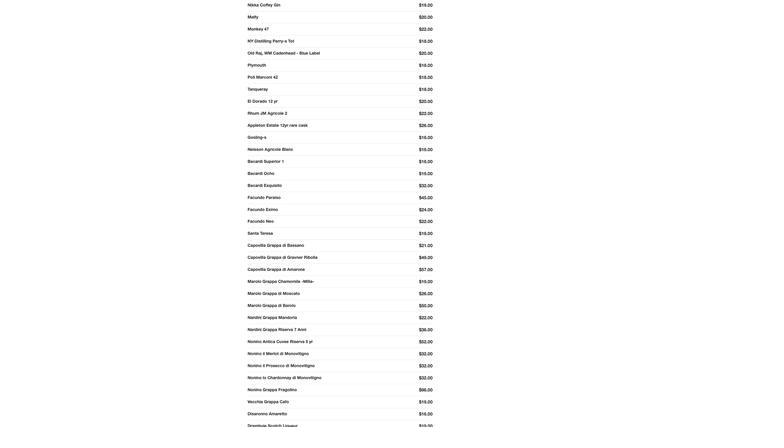 Task type: vqa. For each thing, say whether or not it's contained in the screenshot.
right 'suggest'
no



Task type: locate. For each thing, give the bounding box(es) containing it.
marolo up marolo grappa di moscato
[[248, 279, 261, 284]]

5 nonino from the top
[[248, 387, 262, 392]]

2 nardini from the top
[[248, 327, 262, 332]]

1 vertical spatial s
[[264, 135, 266, 140]]

raj,
[[256, 50, 263, 55]]

1 vertical spatial facundo
[[248, 207, 265, 212]]

santa teresa
[[248, 231, 273, 236]]

di left gravner
[[282, 255, 286, 260]]

$19.00 for bacardi ocho
[[419, 171, 433, 176]]

facundo
[[248, 195, 265, 200], [248, 207, 265, 212], [248, 219, 265, 224]]

1 vertical spatial monovitigno
[[290, 363, 315, 368]]

3 capovilla from the top
[[248, 267, 266, 272]]

2 vertical spatial marolo
[[248, 303, 261, 308]]

ocho
[[264, 171, 274, 176]]

0 horizontal spatial s
[[264, 135, 266, 140]]

1 vertical spatial yr
[[309, 339, 313, 344]]

blue
[[299, 50, 308, 55]]

$32.00
[[419, 183, 433, 188], [419, 351, 433, 356], [419, 363, 433, 369], [419, 375, 433, 381]]

1 il from the top
[[263, 351, 265, 356]]

0 vertical spatial bacardi
[[248, 159, 263, 164]]

1 horizontal spatial -
[[301, 279, 303, 284]]

bacardi down bacardi ocho
[[248, 183, 263, 188]]

1 vertical spatial capovilla
[[248, 255, 266, 260]]

marolo up nardini grappa mandorla
[[248, 303, 261, 308]]

il
[[263, 351, 265, 356], [263, 363, 265, 368]]

facundo up facundo eximo
[[248, 195, 265, 200]]

4 $18.00 from the top
[[419, 87, 433, 92]]

2 vertical spatial bacardi
[[248, 183, 263, 188]]

ny distilling perry-s tot
[[248, 38, 294, 43]]

ny
[[248, 38, 253, 43]]

di left bassano
[[282, 243, 286, 248]]

s left tot
[[285, 38, 287, 43]]

1 vertical spatial agricole
[[265, 147, 281, 152]]

$19.00 for nikka coffey gin
[[419, 2, 433, 8]]

bacardi left ocho
[[248, 171, 263, 176]]

wm
[[264, 50, 272, 55]]

2 nonino from the top
[[248, 351, 262, 356]]

2 marolo from the top
[[248, 291, 261, 296]]

agricole left 2 at the top left of page
[[267, 111, 284, 116]]

-
[[297, 50, 298, 55], [301, 279, 303, 284]]

nonino
[[248, 339, 262, 344], [248, 351, 262, 356], [248, 363, 262, 368], [248, 375, 262, 380], [248, 387, 262, 392]]

$32.00 for nonino lo chardonnay di monovitigno
[[419, 375, 433, 381]]

$18.00 for distilling
[[419, 38, 433, 44]]

6 $18.00 from the top
[[419, 147, 433, 152]]

1 marolo from the top
[[248, 279, 261, 284]]

grappa down marolo grappa di barolo
[[263, 315, 277, 320]]

bacardi exquisito
[[248, 183, 282, 188]]

grappa
[[267, 243, 281, 248], [267, 255, 281, 260], [267, 267, 281, 272], [262, 279, 277, 284], [262, 291, 277, 296], [262, 303, 277, 308], [263, 315, 277, 320], [263, 327, 277, 332], [263, 387, 277, 392], [264, 399, 279, 404]]

2 vertical spatial $20.00
[[419, 99, 433, 104]]

neisson
[[248, 147, 263, 152]]

0 vertical spatial $20.00
[[419, 14, 433, 20]]

- right chamomile
[[301, 279, 303, 284]]

gosling-
[[248, 135, 264, 140]]

3 facundo from the top
[[248, 219, 265, 224]]

1 $18.00 from the top
[[419, 38, 433, 44]]

grappa up nardini grappa mandorla
[[262, 303, 277, 308]]

$26.00 for appleton estate 12yr rare cask
[[419, 123, 433, 128]]

grappa up vecchia grappa cafo
[[263, 387, 277, 392]]

$22.00 for nardini grappa mandorla
[[419, 315, 433, 320]]

$26.00 for marolo grappa di moscato
[[419, 291, 433, 296]]

nardini down marolo grappa di barolo
[[248, 315, 262, 320]]

riserva
[[278, 327, 293, 332], [290, 339, 305, 344]]

merlot
[[266, 351, 279, 356]]

nonino antica cuvee riserva 5 yr
[[248, 339, 313, 344]]

s
[[285, 38, 287, 43], [264, 135, 266, 140]]

yr right 12
[[274, 99, 278, 104]]

1 $22.00 from the top
[[419, 26, 433, 32]]

capovilla for $21.00
[[248, 243, 266, 248]]

appleton
[[248, 123, 265, 128]]

0 vertical spatial riserva
[[278, 327, 293, 332]]

malfy
[[248, 14, 258, 19]]

di up fragolino
[[292, 375, 296, 380]]

grappa up antica
[[263, 327, 277, 332]]

label
[[309, 50, 320, 55]]

monovitigno
[[285, 351, 309, 356], [290, 363, 315, 368], [297, 375, 321, 380]]

capovilla grappa di bassano
[[248, 243, 304, 248]]

rare
[[289, 123, 297, 128]]

0 vertical spatial s
[[285, 38, 287, 43]]

1 facundo from the top
[[248, 195, 265, 200]]

exquisito
[[264, 183, 282, 188]]

el
[[248, 99, 251, 104]]

0 vertical spatial $26.00
[[419, 123, 433, 128]]

capovilla up marolo grappa chamomile -milla- on the bottom left
[[248, 267, 266, 272]]

4 nonino from the top
[[248, 375, 262, 380]]

$19.00 for marolo grappa chamomile -milla-
[[419, 279, 433, 284]]

2
[[285, 111, 287, 116]]

0 vertical spatial nardini
[[248, 315, 262, 320]]

2 vertical spatial monovitigno
[[297, 375, 321, 380]]

4 $19.00 from the top
[[419, 399, 433, 405]]

marconi
[[256, 74, 272, 79]]

4 $22.00 from the top
[[419, 315, 433, 320]]

marolo up marolo grappa di barolo
[[248, 291, 261, 296]]

nonino left the "merlot" at the left bottom of the page
[[248, 351, 262, 356]]

1 vertical spatial il
[[263, 363, 265, 368]]

grappa down nonino grappa fragolino
[[264, 399, 279, 404]]

s up neisson agricole blanc
[[264, 135, 266, 140]]

1 $26.00 from the top
[[419, 123, 433, 128]]

2 vertical spatial capovilla
[[248, 267, 266, 272]]

$98.00
[[419, 387, 433, 393]]

milla-
[[303, 279, 314, 284]]

$21.00
[[419, 243, 433, 248]]

2 $20.00 from the top
[[419, 50, 433, 56]]

monovitigno for nonino lo chardonnay di monovitigno
[[297, 375, 321, 380]]

nonino il prosecco di monovitigno
[[248, 363, 315, 368]]

nonino left the prosecco
[[248, 363, 262, 368]]

riserva left 5
[[290, 339, 305, 344]]

3 marolo from the top
[[248, 303, 261, 308]]

3 bacardi from the top
[[248, 183, 263, 188]]

47
[[264, 26, 269, 31]]

1 vertical spatial nardini
[[248, 327, 262, 332]]

$19.00 for vecchia grappa cafo
[[419, 399, 433, 405]]

42
[[273, 74, 278, 79]]

rhum
[[248, 111, 259, 116]]

nardini
[[248, 315, 262, 320], [248, 327, 262, 332]]

1 capovilla from the top
[[248, 243, 266, 248]]

neo
[[266, 219, 274, 224]]

nonino left antica
[[248, 339, 262, 344]]

3 $19.00 from the top
[[419, 279, 433, 284]]

bacardi
[[248, 159, 263, 164], [248, 171, 263, 176], [248, 183, 263, 188]]

marolo grappa di barolo
[[248, 303, 296, 308]]

$26.00
[[419, 123, 433, 128], [419, 291, 433, 296]]

$20.00
[[419, 14, 433, 20], [419, 50, 433, 56], [419, 99, 433, 104]]

chardonnay
[[267, 375, 291, 380]]

dorado
[[252, 99, 267, 104]]

1 $19.00 from the top
[[419, 2, 433, 8]]

2 $22.00 from the top
[[419, 111, 433, 116]]

nardini down nardini grappa mandorla
[[248, 327, 262, 332]]

12yr
[[280, 123, 288, 128]]

1 horizontal spatial s
[[285, 38, 287, 43]]

1 $32.00 from the top
[[419, 183, 433, 188]]

facundo for $24.00
[[248, 207, 265, 212]]

0 horizontal spatial yr
[[274, 99, 278, 104]]

2 facundo from the top
[[248, 207, 265, 212]]

old
[[248, 50, 254, 55]]

$20.00 for cadenhead
[[419, 50, 433, 56]]

ribolla
[[304, 255, 317, 260]]

3 $18.00 from the top
[[419, 74, 433, 80]]

bacardi for $18.00
[[248, 159, 263, 164]]

8 $18.00 from the top
[[419, 231, 433, 236]]

7 $18.00 from the top
[[419, 159, 433, 164]]

facundo up facundo neo
[[248, 207, 265, 212]]

old raj, wm cadenhead - blue label
[[248, 50, 320, 55]]

1 vertical spatial bacardi
[[248, 171, 263, 176]]

bacardi down neisson
[[248, 159, 263, 164]]

3 $32.00 from the top
[[419, 363, 433, 369]]

0 vertical spatial capovilla
[[248, 243, 266, 248]]

0 vertical spatial facundo
[[248, 195, 265, 200]]

nonino up vecchia at the left bottom of page
[[248, 387, 262, 392]]

4 $32.00 from the top
[[419, 375, 433, 381]]

1 nonino from the top
[[248, 339, 262, 344]]

facundo up santa
[[248, 219, 265, 224]]

di right the "merlot" at the left bottom of the page
[[280, 351, 283, 356]]

agricole up superior
[[265, 147, 281, 152]]

il left the prosecco
[[263, 363, 265, 368]]

1 $20.00 from the top
[[419, 14, 433, 20]]

1 bacardi from the top
[[248, 159, 263, 164]]

bassano
[[287, 243, 304, 248]]

2 bacardi from the top
[[248, 171, 263, 176]]

nonino for nonino il merlot di monovitigno
[[248, 351, 262, 356]]

paraiso
[[266, 195, 281, 200]]

2 vertical spatial facundo
[[248, 219, 265, 224]]

capovilla for $57.00
[[248, 267, 266, 272]]

1 horizontal spatial yr
[[309, 339, 313, 344]]

capovilla
[[248, 243, 266, 248], [248, 255, 266, 260], [248, 267, 266, 272]]

grappa up marolo grappa chamomile -milla- on the bottom left
[[267, 267, 281, 272]]

di
[[282, 243, 286, 248], [282, 255, 286, 260], [282, 267, 286, 272], [278, 291, 282, 296], [278, 303, 282, 308], [280, 351, 283, 356], [286, 363, 289, 368], [292, 375, 296, 380]]

grappa up marolo grappa di barolo
[[262, 291, 277, 296]]

1 vertical spatial marolo
[[248, 291, 261, 296]]

1 nardini from the top
[[248, 315, 262, 320]]

grappa for moscato
[[262, 291, 277, 296]]

0 vertical spatial monovitigno
[[285, 351, 309, 356]]

antica
[[263, 339, 275, 344]]

prosecco
[[266, 363, 285, 368]]

2 $19.00 from the top
[[419, 171, 433, 176]]

grappa for 7
[[263, 327, 277, 332]]

grappa for barolo
[[262, 303, 277, 308]]

5 $18.00 from the top
[[419, 135, 433, 140]]

superior
[[264, 159, 281, 164]]

0 vertical spatial il
[[263, 351, 265, 356]]

nonino il merlot di monovitigno
[[248, 351, 309, 356]]

facundo eximo
[[248, 207, 278, 212]]

bacardi ocho
[[248, 171, 274, 176]]

nardini grappa riserva 7 anni
[[248, 327, 306, 332]]

3 $22.00 from the top
[[419, 219, 433, 224]]

3 $20.00 from the top
[[419, 99, 433, 104]]

mandorla
[[278, 315, 297, 320]]

poli
[[248, 74, 255, 79]]

2 capovilla from the top
[[248, 255, 266, 260]]

2 $32.00 from the top
[[419, 351, 433, 356]]

3 nonino from the top
[[248, 363, 262, 368]]

nonino left lo
[[248, 375, 262, 380]]

rhum jm agricole 2
[[248, 111, 287, 116]]

0 vertical spatial marolo
[[248, 279, 261, 284]]

1 vertical spatial $26.00
[[419, 291, 433, 296]]

- left blue
[[297, 50, 298, 55]]

2 $26.00 from the top
[[419, 291, 433, 296]]

$22.00 for monkey 47
[[419, 26, 433, 32]]

grappa down capovilla grappa di bassano
[[267, 255, 281, 260]]

grappa down teresa
[[267, 243, 281, 248]]

2 il from the top
[[263, 363, 265, 368]]

di left moscato
[[278, 291, 282, 296]]

grappa for -
[[262, 279, 277, 284]]

nikka
[[248, 2, 259, 7]]

1 vertical spatial $20.00
[[419, 50, 433, 56]]

capovilla down santa
[[248, 243, 266, 248]]

0 horizontal spatial -
[[297, 50, 298, 55]]

$22.00 for facundo neo
[[419, 219, 433, 224]]

capovilla down capovilla grappa di bassano
[[248, 255, 266, 260]]

riserva left 7
[[278, 327, 293, 332]]

il left the "merlot" at the left bottom of the page
[[263, 351, 265, 356]]

grappa up marolo grappa di moscato
[[262, 279, 277, 284]]

yr right 5
[[309, 339, 313, 344]]

7
[[294, 327, 296, 332]]



Task type: describe. For each thing, give the bounding box(es) containing it.
$50.00
[[419, 303, 433, 308]]

$32.00 for nonino il prosecco di monovitigno
[[419, 363, 433, 369]]

chamomile
[[278, 279, 300, 284]]

$52.00
[[419, 339, 433, 344]]

blanc
[[282, 147, 293, 152]]

bacardi superior 1
[[248, 159, 284, 164]]

il for prosecco
[[263, 363, 265, 368]]

vecchia grappa cafo
[[248, 399, 289, 404]]

amarone
[[287, 267, 305, 272]]

tanqueray
[[248, 87, 268, 91]]

grappa for amarone
[[267, 267, 281, 272]]

$36.00
[[419, 327, 433, 332]]

plymouth
[[248, 62, 266, 67]]

marolo for $50.00
[[248, 303, 261, 308]]

anni
[[298, 327, 306, 332]]

disaronno
[[248, 411, 268, 416]]

facundo for $22.00
[[248, 219, 265, 224]]

$16.00
[[419, 411, 433, 417]]

$18.00 for marconi
[[419, 74, 433, 80]]

bacardi for $32.00
[[248, 183, 263, 188]]

marolo for $26.00
[[248, 291, 261, 296]]

nonino for nonino antica cuvee riserva 5 yr
[[248, 339, 262, 344]]

distilling
[[255, 38, 272, 43]]

capovilla grappa di gravner ribolla
[[248, 255, 317, 260]]

1 vertical spatial riserva
[[290, 339, 305, 344]]

$57.00
[[419, 267, 433, 272]]

0 vertical spatial yr
[[274, 99, 278, 104]]

cafo
[[280, 399, 289, 404]]

barolo
[[283, 303, 296, 308]]

1 vertical spatial -
[[301, 279, 303, 284]]

neisson agricole blanc
[[248, 147, 293, 152]]

lo
[[263, 375, 266, 380]]

marolo for $19.00
[[248, 279, 261, 284]]

monovitigno for nonino il prosecco di monovitigno
[[290, 363, 315, 368]]

facundo neo
[[248, 219, 274, 224]]

di right the prosecco
[[286, 363, 289, 368]]

$49.00
[[419, 255, 433, 260]]

marolo grappa di moscato
[[248, 291, 300, 296]]

2 $18.00 from the top
[[419, 62, 433, 68]]

nonino grappa fragolino
[[248, 387, 297, 392]]

monovitigno for nonino il merlot di monovitigno
[[285, 351, 309, 356]]

capovilla grappa di amarone
[[248, 267, 305, 272]]

cuvee
[[276, 339, 289, 344]]

1
[[282, 159, 284, 164]]

nardini for $22.00
[[248, 315, 262, 320]]

monkey
[[248, 26, 263, 31]]

gravner
[[287, 255, 303, 260]]

grappa for gravner
[[267, 255, 281, 260]]

$45.00
[[419, 195, 433, 200]]

santa
[[248, 231, 259, 236]]

perry-
[[273, 38, 285, 43]]

nonino for nonino il prosecco di monovitigno
[[248, 363, 262, 368]]

nardini grappa mandorla
[[248, 315, 297, 320]]

$22.00 for rhum jm agricole 2
[[419, 111, 433, 116]]

marolo grappa chamomile -milla-
[[248, 279, 314, 284]]

estate
[[266, 123, 279, 128]]

appleton estate 12yr rare cask
[[248, 123, 308, 128]]

jm
[[260, 111, 266, 116]]

0 vertical spatial agricole
[[267, 111, 284, 116]]

bacardi for $19.00
[[248, 171, 263, 176]]

coffey
[[260, 2, 273, 7]]

eximo
[[266, 207, 278, 212]]

di left the barolo
[[278, 303, 282, 308]]

disaronno amaretto
[[248, 411, 287, 416]]

capovilla for $49.00
[[248, 255, 266, 260]]

moscato
[[283, 291, 300, 296]]

$18.00 for agricole
[[419, 147, 433, 152]]

nonino for nonino grappa fragolino
[[248, 387, 262, 392]]

$20.00 for yr
[[419, 99, 433, 104]]

vecchia
[[248, 399, 263, 404]]

0 vertical spatial -
[[297, 50, 298, 55]]

$18.00 for s
[[419, 135, 433, 140]]

cask
[[298, 123, 308, 128]]

tot
[[288, 38, 294, 43]]

$32.00 for nonino il merlot di monovitigno
[[419, 351, 433, 356]]

amaretto
[[269, 411, 287, 416]]

il for merlot
[[263, 351, 265, 356]]

el dorado 12 yr
[[248, 99, 278, 104]]

facundo for $45.00
[[248, 195, 265, 200]]

$18.00 for teresa
[[419, 231, 433, 236]]

$24.00
[[419, 207, 433, 212]]

gin
[[274, 2, 280, 7]]

poli marconi 42
[[248, 74, 278, 79]]

grappa for bassano
[[267, 243, 281, 248]]

di left amarone on the left bottom of page
[[282, 267, 286, 272]]

nonino for nonino lo chardonnay di monovitigno
[[248, 375, 262, 380]]

5
[[306, 339, 308, 344]]

gosling-s
[[248, 135, 266, 140]]

fragolino
[[278, 387, 297, 392]]

nonino lo chardonnay di monovitigno
[[248, 375, 321, 380]]

12
[[268, 99, 273, 104]]

cadenhead
[[273, 50, 295, 55]]

$18.00 for superior
[[419, 159, 433, 164]]

teresa
[[260, 231, 273, 236]]

$32.00 for bacardi exquisito
[[419, 183, 433, 188]]

nikka coffey gin
[[248, 2, 280, 7]]

nardini for $36.00
[[248, 327, 262, 332]]



